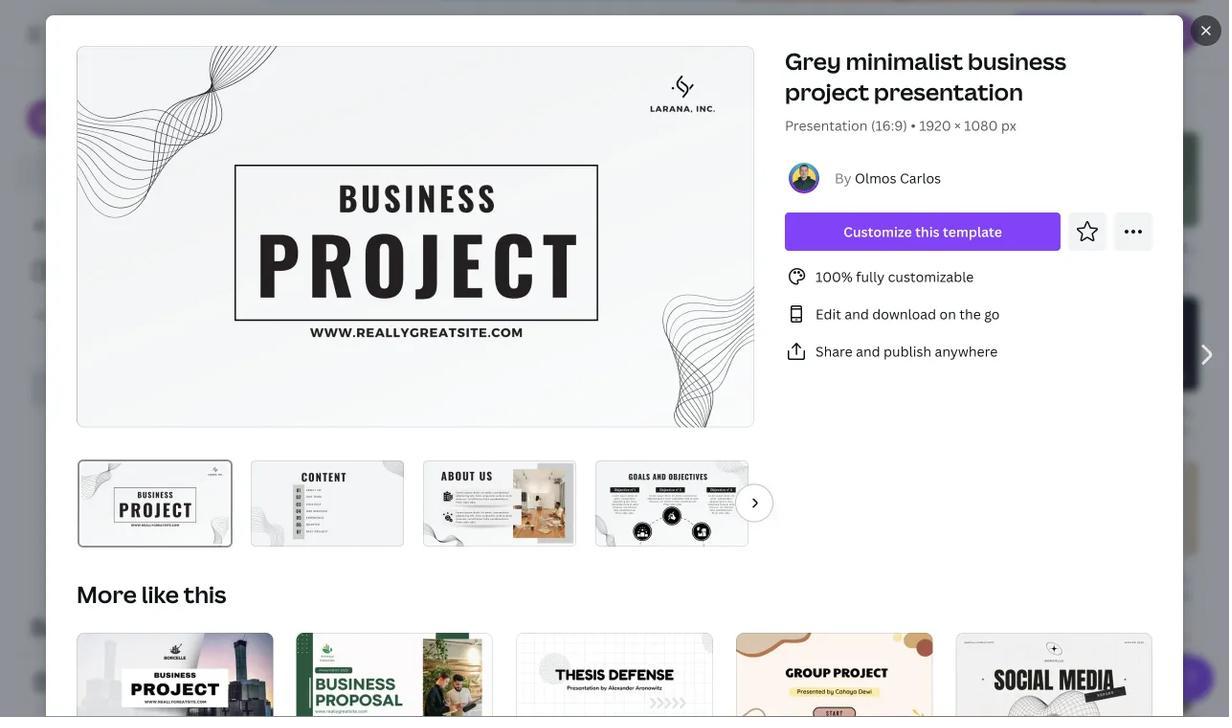 Task type: vqa. For each thing, say whether or not it's contained in the screenshot.
the top 1 OF 20
no



Task type: describe. For each thing, give the bounding box(es) containing it.
1 horizontal spatial studio
[[1037, 258, 1073, 273]]

project
[[785, 76, 869, 107]]

presentation by rafiico studio for neutral and green contemporary pitch deck image
[[303, 421, 470, 437]]

format button
[[385, 76, 478, 114]]

websites
[[69, 597, 128, 615]]

grey minimalist business project presentation presentation (16:9) • 1920 × 1080 px
[[785, 45, 1067, 135]]

color button
[[859, 76, 940, 114]]

create
[[61, 619, 104, 637]]

docs link
[[31, 333, 249, 370]]

px
[[1001, 116, 1017, 135]]

amit
[[584, 422, 611, 438]]

yellow and white modern training and development presentation image
[[1030, 625, 1199, 717]]

by for the presentation by amit debnath link
[[568, 422, 582, 438]]

personal
[[77, 101, 134, 119]]

feature button
[[669, 76, 764, 114]]

edit and download on the go
[[816, 305, 1000, 323]]

create a team
[[61, 619, 151, 637]]

presentation by olmos carlos link
[[494, 256, 658, 275]]

by olmos carlos
[[835, 169, 941, 187]]

17,576
[[264, 89, 302, 107]]

simple
[[1190, 237, 1229, 255]]

presentation inside presentation by hartaty wijay link
[[1069, 587, 1140, 602]]

by
[[835, 169, 852, 187]]

black and gray gradient professional presentation image
[[1030, 297, 1199, 391]]

saga
[[968, 258, 994, 273]]

all templates link
[[27, 253, 237, 289]]

whiteboard
[[69, 415, 145, 433]]

presentation inside presentation by olmos carlos link
[[494, 258, 565, 273]]

by for presentation by take care creative link
[[759, 258, 773, 273]]

presentation by take care creative link
[[686, 256, 878, 275]]

grey and black modern social media report presentation image
[[956, 633, 1153, 717]]

business link
[[57, 297, 237, 333]]

black white modern museum presentation image
[[839, 625, 1007, 717]]

studio for neutral and green contemporary pitch deck image
[[433, 421, 470, 437]]

1080
[[964, 116, 998, 135]]

price
[[784, 86, 816, 104]]

on
[[940, 305, 956, 323]]

presentation by saga design studio
[[877, 258, 1073, 273]]

dark modern corporate app development startup pitch deck presentation image
[[647, 460, 816, 555]]

free
[[77, 122, 101, 138]]

try
[[91, 164, 112, 182]]

prototypes link
[[31, 515, 249, 552]]

flyers
[[69, 488, 108, 506]]

care
[[803, 258, 829, 273]]

(16:9)
[[871, 116, 908, 135]]

• inside grey minimalist business project presentation presentation (16:9) • 1920 × 1080 px
[[911, 116, 916, 135]]

all for all filters
[[303, 86, 320, 104]]

black white problem statement brainstorm presentation image
[[264, 625, 433, 717]]

by for presentation by saga design studio link
[[951, 258, 965, 273]]

download
[[873, 305, 937, 323]]

and for edit
[[845, 305, 869, 323]]

templates for 17,576 templates
[[306, 89, 371, 107]]

presentation up brown monochrome simple minimalist presentation template image
[[1069, 422, 1140, 438]]

trash
[[61, 674, 96, 692]]

customize this template link
[[785, 213, 1061, 251]]

grey minimalist business project presentation  - page 4 image
[[596, 460, 749, 546]]

by for presentation by hartaty wijay link
[[1142, 587, 1156, 602]]

presentation by la-porto co
[[686, 422, 843, 438]]

rafiico for neutral and green contemporary pitch deck image
[[393, 421, 431, 437]]

a
[[108, 619, 115, 637]]

take
[[776, 258, 801, 273]]

creative and minimal portfolio presentation image
[[456, 296, 624, 391]]

publish
[[884, 342, 932, 361]]

creati
[[1196, 258, 1229, 274]]

all filters
[[303, 86, 364, 104]]

the
[[960, 305, 981, 323]]

go
[[985, 305, 1000, 323]]

green minimalist professional business proposal presentation image
[[296, 633, 493, 717]]

design
[[996, 258, 1034, 273]]

anywhere
[[935, 342, 998, 361]]

business cards link
[[31, 442, 249, 479]]

green
[[1069, 237, 1108, 255]]

presentation by amit debnath link
[[494, 420, 661, 440]]

$
[[605, 534, 611, 547]]

grey minimalist business project presentation image
[[456, 132, 624, 227]]

templates for all templates
[[85, 262, 150, 280]]

canva inside button
[[115, 164, 155, 182]]

fully
[[856, 268, 885, 286]]

1 vertical spatial olmos
[[584, 258, 620, 273]]

edit
[[816, 305, 842, 323]]

by inside green blobs basic simple presentation by canva creati
[[1142, 258, 1156, 274]]

rafiico for black and gray gradient professional presentation image
[[1159, 422, 1197, 438]]

presentation by canva creati link
[[1069, 257, 1229, 276]]

filters
[[323, 86, 364, 104]]

theme
[[583, 86, 627, 104]]

presentation by hartaty wijay
[[1069, 587, 1229, 602]]

free •
[[77, 122, 109, 138]]

back
[[61, 217, 92, 235]]

0 horizontal spatial •
[[105, 122, 109, 138]]

0 vertical spatial carlos
[[900, 169, 941, 187]]

format
[[397, 86, 443, 104]]

cards
[[129, 451, 167, 470]]

business cards
[[69, 451, 167, 470]]



Task type: locate. For each thing, give the bounding box(es) containing it.
1 vertical spatial carlos
[[623, 258, 658, 273]]

create a team button
[[15, 609, 249, 647]]

presentation by rafiico studio link up grey minimalist business project presentation  - page 2 image
[[303, 420, 470, 439]]

by left amit
[[568, 422, 582, 438]]

back to home link
[[15, 207, 249, 245]]

1 vertical spatial canva
[[1159, 258, 1193, 274]]

• right free
[[105, 122, 109, 138]]

presentation by hartaty wijay link
[[1069, 585, 1229, 604]]

by left saga
[[951, 258, 965, 273]]

presentation inside the presentation by amit debnath link
[[494, 422, 565, 438]]

0 horizontal spatial presentation by rafiico studio
[[303, 421, 470, 437]]

beige brown minimal organic creative project presentation image
[[647, 625, 816, 717]]

business for business cards
[[69, 451, 126, 470]]

2 horizontal spatial studio
[[1199, 422, 1229, 438]]

templates down back to home
[[85, 262, 150, 280]]

1920
[[919, 116, 951, 135]]

basic
[[1152, 237, 1186, 255]]

presentation inside presentation by la-porto co link
[[686, 422, 757, 438]]

top level navigation element
[[169, 15, 608, 54]]

and for share
[[856, 342, 881, 361]]

by for presentation by rafiico studio link associated with neutral and green contemporary pitch deck image
[[376, 421, 390, 437]]

0 horizontal spatial all
[[65, 262, 82, 280]]

presentation by rafiico studio link for black and gray gradient professional presentation image
[[1069, 421, 1229, 440]]

all down back
[[65, 262, 82, 280]]

back to home
[[61, 217, 151, 235]]

and
[[845, 305, 869, 323], [856, 342, 881, 361]]

presentation down project
[[785, 116, 868, 135]]

presentation by rafiico studio down neutral and green contemporary pitch deck image
[[303, 421, 470, 437]]

by for presentation by la-porto co link
[[759, 422, 773, 438]]

this
[[916, 223, 940, 241], [184, 579, 226, 610]]

0 horizontal spatial olmos
[[584, 258, 620, 273]]

minimalist
[[846, 45, 963, 77]]

this inside "link"
[[916, 223, 940, 241]]

0 horizontal spatial this
[[184, 579, 226, 610]]

presentation by saga design studio link
[[877, 256, 1073, 275]]

business up the flyers
[[69, 451, 126, 470]]

1 vertical spatial and
[[856, 342, 881, 361]]

100%
[[816, 268, 853, 286]]

price button
[[772, 76, 851, 114]]

team
[[118, 619, 151, 637]]

1 vertical spatial business
[[69, 451, 126, 470]]

1 vertical spatial all
[[65, 262, 82, 280]]

• left 1920
[[911, 116, 916, 135]]

presentation by rafiico studio up brown monochrome simple minimalist presentation template image
[[1069, 422, 1229, 438]]

gray white simple modern thesis defense presentation image
[[516, 633, 713, 717]]

customize
[[844, 223, 912, 241]]

debnath
[[613, 422, 661, 438]]

theme button
[[572, 76, 662, 114]]

this left template
[[916, 223, 940, 241]]

list containing 100% fully customizable
[[785, 265, 1153, 363]]

trash link
[[15, 664, 249, 702]]

websites link
[[31, 588, 249, 624]]

feature
[[681, 86, 730, 104]]

olmos
[[855, 169, 897, 187], [584, 258, 620, 273]]

100% fully customizable
[[816, 268, 974, 286]]

0 horizontal spatial rafiico
[[393, 421, 431, 437]]

1 horizontal spatial all
[[303, 86, 320, 104]]

1 vertical spatial templates
[[85, 262, 150, 280]]

0 vertical spatial canva
[[115, 164, 155, 182]]

co
[[828, 422, 843, 438]]

presentation
[[874, 76, 1024, 107]]

presentation by rafiico studio link up brown monochrome simple minimalist presentation template image
[[1069, 421, 1229, 440]]

0 vertical spatial olmos
[[855, 169, 897, 187]]

business up docs
[[65, 306, 122, 324]]

try canva pro button
[[15, 155, 249, 192]]

presentation inside presentation by take care creative link
[[686, 258, 757, 273]]

share
[[816, 342, 853, 361]]

presentation down green
[[1069, 258, 1140, 274]]

presentation down the customize this template
[[877, 258, 948, 273]]

docs
[[69, 342, 102, 361]]

presentation by amit debnath
[[494, 422, 661, 438]]

None search field
[[654, 15, 884, 54]]

this right like
[[184, 579, 226, 610]]

blobs
[[1111, 237, 1148, 255]]

grey minimalist business project presentation  - page 1 image
[[77, 45, 756, 428], [79, 460, 232, 546]]

1 horizontal spatial carlos
[[900, 169, 941, 187]]

wijay
[[1204, 587, 1229, 602]]

presentation left take
[[686, 258, 757, 273]]

canva inside green blobs basic simple presentation by canva creati
[[1159, 258, 1193, 274]]

1 horizontal spatial templates
[[306, 89, 371, 107]]

pro
[[159, 164, 181, 182]]

template
[[943, 223, 1002, 241]]

brown monochrome simple minimalist presentation template image
[[1030, 461, 1199, 556]]

grey minimalist business project presentation  - page 2 image
[[251, 460, 404, 546]]

templates right 17,576
[[306, 89, 371, 107]]

prototypes
[[69, 524, 141, 542]]

0 vertical spatial grey minimalist business project presentation  - page 1 image
[[77, 45, 756, 428]]

0 horizontal spatial studio
[[433, 421, 470, 437]]

1 horizontal spatial •
[[911, 116, 916, 135]]

by left hartaty
[[1142, 587, 1156, 602]]

by for presentation by olmos carlos link
[[568, 258, 582, 273]]

1 horizontal spatial this
[[916, 223, 940, 241]]

rafiico
[[393, 421, 431, 437], [1159, 422, 1197, 438]]

grey
[[785, 45, 841, 77]]

minimalist beige cream brand proposal presentation image
[[839, 132, 1007, 227]]

1
[[127, 122, 133, 138]]

0 horizontal spatial templates
[[85, 262, 150, 280]]

presentation by take care creative
[[686, 258, 878, 273]]

customize this template
[[844, 223, 1002, 241]]

gradient minimal portfolio proposal presentation image
[[647, 296, 816, 391]]

by up brown monochrome simple minimalist presentation template image
[[1142, 422, 1156, 438]]

porto
[[794, 422, 825, 438]]

by left take
[[759, 258, 773, 273]]

studio for black and gray gradient professional presentation image
[[1199, 422, 1229, 438]]

presentation up 'creative and minimal portfolio presentation' image
[[494, 258, 565, 273]]

0 vertical spatial and
[[845, 305, 869, 323]]

and right edit
[[845, 305, 869, 323]]

and right share
[[856, 342, 881, 361]]

beige brown pastel  playful manhwa illustration brainstorm presentation image
[[456, 625, 624, 717]]

by up 'creative and minimal portfolio presentation' image
[[568, 258, 582, 273]]

1 horizontal spatial presentation by rafiico studio
[[1069, 422, 1229, 438]]

1 vertical spatial this
[[184, 579, 226, 610]]

carlos
[[900, 169, 941, 187], [623, 258, 658, 273]]

by
[[568, 258, 582, 273], [759, 258, 773, 273], [951, 258, 965, 273], [1142, 258, 1156, 274], [376, 421, 390, 437], [568, 422, 582, 438], [759, 422, 773, 438], [1142, 422, 1156, 438], [1142, 587, 1156, 602]]

flyers link
[[31, 479, 249, 515]]

•
[[911, 116, 916, 135], [105, 122, 109, 138]]

all right 17,576
[[303, 86, 320, 104]]

share and publish anywhere
[[816, 342, 998, 361]]

presentation by olmos carlos
[[494, 258, 658, 273]]

presentations
[[69, 379, 158, 397]]

0 horizontal spatial carlos
[[623, 258, 658, 273]]

0 vertical spatial templates
[[306, 89, 371, 107]]

0 horizontal spatial canva
[[115, 164, 155, 182]]

canva
[[115, 164, 155, 182], [1159, 258, 1193, 274]]

presentation by rafiico studio
[[303, 421, 470, 437], [1069, 422, 1229, 438]]

all templates
[[65, 262, 150, 280]]

customizable
[[888, 268, 974, 286]]

presentation inside green blobs basic simple presentation by canva creati
[[1069, 258, 1140, 274]]

1 horizontal spatial olmos
[[855, 169, 897, 187]]

canva right try
[[115, 164, 155, 182]]

presentation left amit
[[494, 422, 565, 438]]

presentation by rafiico studio for black and gray gradient professional presentation image
[[1069, 422, 1229, 438]]

by up grey minimalist business project presentation  - page 2 image
[[376, 421, 390, 437]]

presentation
[[785, 116, 868, 135], [494, 258, 565, 273], [686, 258, 757, 273], [877, 258, 948, 273], [1069, 258, 1140, 274], [303, 421, 374, 437], [494, 422, 565, 438], [686, 422, 757, 438], [1069, 422, 1140, 438], [1069, 587, 1140, 602]]

list
[[785, 265, 1153, 363]]

presentation left "la-"
[[686, 422, 757, 438]]

neutral and green contemporary pitch deck image
[[264, 296, 433, 390]]

×
[[955, 116, 961, 135]]

0 horizontal spatial presentation by rafiico studio link
[[303, 420, 470, 439]]

blue minimalist business pitch deck presentation image
[[456, 460, 624, 555]]

grey modern professional business project presentation image
[[77, 633, 273, 717]]

green blobs basic simple presentation by canva creati
[[1069, 237, 1229, 274]]

all filters button
[[264, 76, 378, 114]]

canva down 'basic'
[[1159, 258, 1193, 274]]

color
[[870, 86, 906, 104]]

by down 'green blobs basic simple' link
[[1142, 258, 1156, 274]]

presentation by rafiico studio link for neutral and green contemporary pitch deck image
[[303, 420, 470, 439]]

la-
[[776, 422, 794, 438]]

1 horizontal spatial presentation by rafiico studio link
[[1069, 421, 1229, 440]]

hartaty
[[1159, 587, 1201, 602]]

brown aesthetic group project presentation image
[[736, 633, 933, 717]]

0 vertical spatial this
[[916, 223, 940, 241]]

templates
[[306, 89, 371, 107], [85, 262, 150, 280]]

modern pitch deck presentation template image
[[839, 296, 1007, 391]]

by for black and gray gradient professional presentation image's presentation by rafiico studio link
[[1142, 422, 1156, 438]]

1 horizontal spatial canva
[[1159, 258, 1193, 274]]

to
[[95, 217, 109, 235]]

try canva pro
[[91, 164, 181, 182]]

home
[[112, 217, 151, 235]]

presentation inside presentation by saga design studio link
[[877, 258, 948, 273]]

all for all templates
[[65, 262, 82, 280]]

1 vertical spatial grey minimalist business project presentation  - page 1 image
[[79, 460, 232, 546]]

presentation up grey minimalist business project presentation  - page 2 image
[[303, 421, 374, 437]]

cream neutral minimalist new business pitch deck presentation image
[[647, 132, 816, 227]]

all inside "button"
[[303, 86, 320, 104]]

business for business
[[65, 306, 122, 324]]

0 vertical spatial all
[[303, 86, 320, 104]]

more like this
[[77, 579, 226, 610]]

presentation left hartaty
[[1069, 587, 1140, 602]]

1 horizontal spatial rafiico
[[1159, 422, 1197, 438]]

whiteboard link
[[31, 406, 249, 442]]

grey minimalist business project presentation  - page 3 image
[[423, 460, 576, 546]]

business
[[65, 306, 122, 324], [69, 451, 126, 470]]

creative
[[832, 258, 878, 273]]

0 vertical spatial business
[[65, 306, 122, 324]]

presentation inside grey minimalist business project presentation presentation (16:9) • 1920 × 1080 px
[[785, 116, 868, 135]]

olmos carlos link
[[855, 169, 941, 187]]

more
[[77, 579, 137, 610]]

like
[[141, 579, 179, 610]]

by left "la-"
[[759, 422, 773, 438]]



